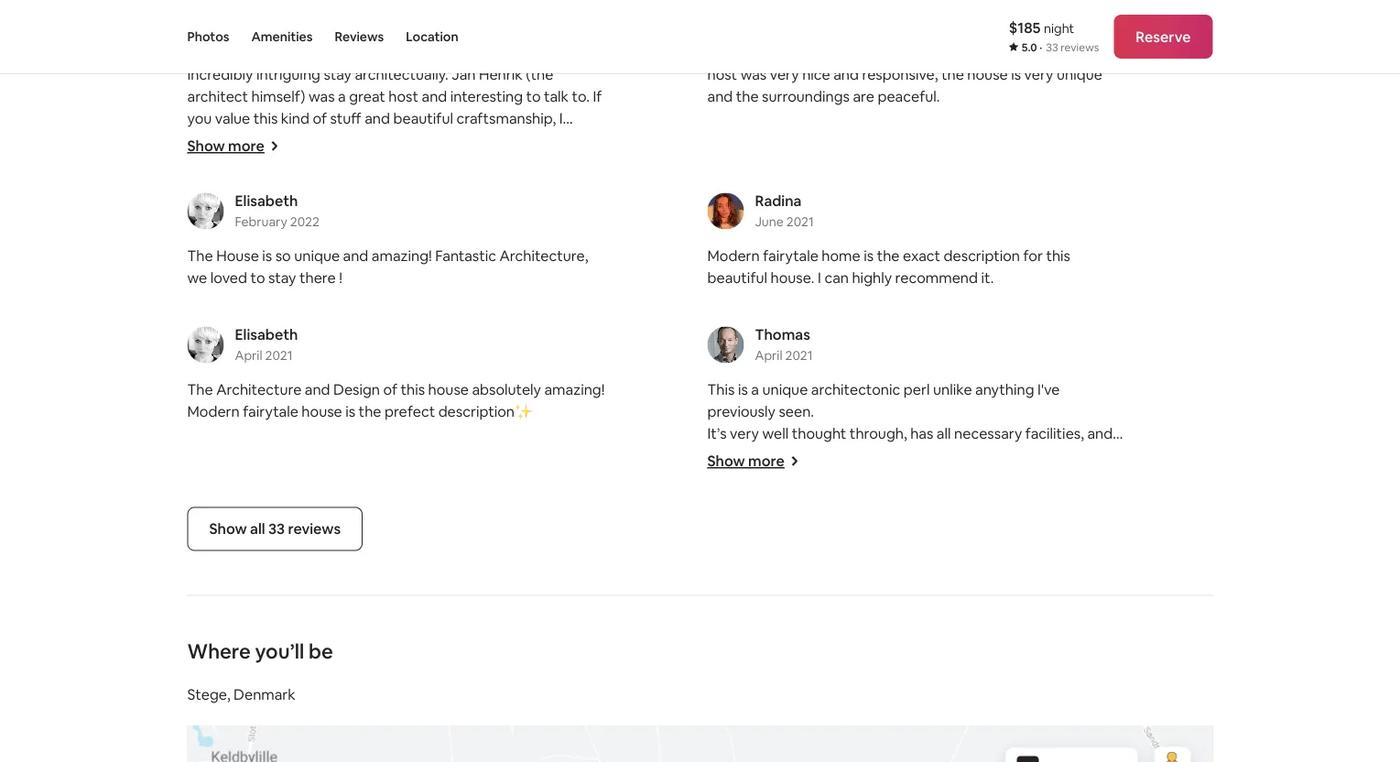 Task type: locate. For each thing, give the bounding box(es) containing it.
radina june 2021
[[755, 192, 814, 230]]

prefect
[[385, 402, 435, 421]]

all inside the this is a unique architectonic perl unlike anything i've previously seen. it's very well thought through, has all necessary facilities, and nature even provides a lot of relaxing entertainment with deer grassing right outside the huge wall to ceiling windows.
[[937, 424, 951, 443]]

very down previously
[[730, 424, 759, 443]]

1 horizontal spatial modern
[[708, 247, 760, 265]]

the left surroundings
[[736, 87, 759, 106]]

1 horizontal spatial i
[[818, 269, 821, 287]]

unique down the 5.0 · 33 reviews
[[1057, 65, 1103, 84]]

0 horizontal spatial modern
[[187, 402, 240, 421]]

elisabeth for house
[[235, 192, 298, 210]]

is down $185 in the top right of the page
[[1011, 65, 1021, 84]]

1 vertical spatial reviews
[[288, 519, 341, 538]]

very up surroundings
[[770, 65, 799, 84]]

a left lot
[[852, 446, 860, 465]]

0 horizontal spatial house
[[302, 402, 342, 421]]

stay
[[324, 65, 352, 84], [268, 269, 296, 287]]

the inside the architecture and design of this house absolutely amazing! modern fairytale house is the prefect description✨
[[187, 380, 213, 399]]

where you'll be
[[187, 639, 333, 665]]

was up stuff
[[309, 87, 335, 106]]

0 horizontal spatial show more button
[[187, 137, 279, 155]]

2021
[[787, 213, 814, 230], [265, 347, 293, 363], [785, 347, 813, 363]]

1 horizontal spatial beautiful
[[708, 269, 767, 287]]

elisabeth image
[[187, 193, 224, 230], [187, 327, 224, 363], [187, 327, 224, 363]]

0 vertical spatial elisabeth
[[235, 192, 298, 210]]

1 the from the top
[[187, 247, 213, 265]]

2021 inside the thomas april 2021
[[785, 347, 813, 363]]

1 horizontal spatial 33
[[1046, 40, 1058, 54]]

1 vertical spatial stay
[[268, 269, 296, 287]]

april inside the thomas april 2021
[[755, 347, 783, 363]]

1 vertical spatial amazing!
[[544, 380, 605, 399]]

show for incredibly intriguing stay architectually. jan henrik (the architect himself) was a great host and interesting to talk to. if you value this kind of stuff and beautiful craftsmanship, i definitely recommend a visit.
[[187, 137, 225, 155]]

1 vertical spatial house
[[428, 380, 469, 399]]

elisabeth inside elisabeth february 2022
[[235, 192, 298, 210]]

0 horizontal spatial this
[[253, 109, 278, 128]]

peaceful.
[[878, 87, 940, 106]]

and down architectually.
[[422, 87, 447, 106]]

april
[[235, 347, 262, 363], [755, 347, 783, 363]]

the left architecture
[[187, 380, 213, 399]]

very down ·
[[1025, 65, 1054, 84]]

1 april from the left
[[235, 347, 262, 363]]

1 vertical spatial more
[[748, 452, 785, 470]]

0 horizontal spatial april
[[235, 347, 262, 363]]

and up deer
[[1088, 424, 1113, 443]]

1 horizontal spatial host
[[708, 65, 737, 84]]

definitely
[[187, 131, 250, 150]]

0 vertical spatial all
[[937, 424, 951, 443]]

0 horizontal spatial amazing!
[[372, 247, 432, 265]]

·
[[1040, 40, 1042, 54]]

it.
[[981, 269, 994, 287]]

1 horizontal spatial show more
[[708, 452, 785, 470]]

1 horizontal spatial fairytale
[[763, 247, 819, 265]]

modern
[[708, 247, 760, 265], [187, 402, 240, 421]]

reviews for 5.0 · 33 reviews
[[1061, 40, 1099, 54]]

2021 inside radina june 2021
[[787, 213, 814, 230]]

1 horizontal spatial to
[[526, 87, 541, 106]]

architectually.
[[355, 65, 449, 84]]

the
[[187, 247, 213, 265], [187, 380, 213, 399]]

of inside incredibly intriguing stay architectually. jan henrik (the architect himself) was a great host and interesting to talk to. if you value this kind of stuff and beautiful craftsmanship, i definitely recommend a visit.
[[313, 109, 327, 128]]

0 vertical spatial reviews
[[1061, 40, 1099, 54]]

1 vertical spatial modern
[[187, 402, 240, 421]]

very
[[770, 65, 799, 84], [1025, 65, 1054, 84], [730, 424, 759, 443]]

33
[[1046, 40, 1058, 54], [268, 519, 285, 538]]

and up are on the top of page
[[834, 65, 859, 84]]

0 vertical spatial show
[[187, 137, 225, 155]]

1 vertical spatial fairytale
[[243, 402, 298, 421]]

ceiling
[[966, 468, 1010, 487]]

1 horizontal spatial april
[[755, 347, 783, 363]]

stay inside the house is so unique and amazing! fantastic architecture, we loved to stay there !
[[268, 269, 296, 287]]

stay up great
[[324, 65, 352, 84]]

the for the house is so unique and amazing! fantastic architecture, we loved to stay there !
[[187, 247, 213, 265]]

is left so on the left of the page
[[262, 247, 272, 265]]

1 vertical spatial this
[[1046, 247, 1071, 265]]

reviews for show all 33 reviews
[[288, 519, 341, 538]]

april inside 'elisabeth april 2021'
[[235, 347, 262, 363]]

1 vertical spatial show
[[708, 452, 745, 470]]

0 vertical spatial show more button
[[187, 137, 279, 155]]

0 vertical spatial amazing!
[[372, 247, 432, 265]]

april down thomas
[[755, 347, 783, 363]]

0 horizontal spatial stay
[[268, 269, 296, 287]]

to down (the
[[526, 87, 541, 106]]

of right kind
[[313, 109, 327, 128]]

description✨
[[438, 402, 529, 421]]

1 vertical spatial i
[[818, 269, 821, 287]]

0 horizontal spatial very
[[730, 424, 759, 443]]

elisabeth up architecture
[[235, 325, 298, 344]]

1 vertical spatial all
[[250, 519, 265, 538]]

this inside incredibly intriguing stay architectually. jan henrik (the architect himself) was a great host and interesting to talk to. if you value this kind of stuff and beautiful craftsmanship, i definitely recommend a visit.
[[253, 109, 278, 128]]

recommend down kind
[[254, 131, 336, 150]]

recommend
[[254, 131, 336, 150], [895, 269, 978, 287]]

1 vertical spatial of
[[383, 380, 397, 399]]

1 vertical spatial the
[[187, 380, 213, 399]]

fairytale up house.
[[763, 247, 819, 265]]

show more down value
[[187, 137, 265, 155]]

and left surroundings
[[708, 87, 733, 106]]

the down the design
[[359, 402, 381, 421]]

the inside modern fairytale home is the exact description for this beautiful house. i can highly recommend it.
[[877, 247, 900, 265]]

the architecture and design of this house absolutely amazing! modern fairytale house is the prefect description✨
[[187, 380, 605, 421]]

unlike
[[933, 380, 972, 399]]

33 for ·
[[1046, 40, 1058, 54]]

0 vertical spatial to
[[526, 87, 541, 106]]

0 vertical spatial was
[[741, 65, 767, 84]]

1 horizontal spatial stay
[[324, 65, 352, 84]]

unique up there on the top left of page
[[294, 247, 340, 265]]

0 vertical spatial beautiful
[[393, 109, 453, 128]]

thomas image
[[708, 327, 744, 363]]

the house is so unique and amazing! fantastic architecture, we loved to stay there !
[[187, 247, 588, 287]]

1 vertical spatial unique
[[294, 247, 340, 265]]

with
[[1058, 446, 1088, 465]]

0 vertical spatial the
[[187, 247, 213, 265]]

value
[[215, 109, 250, 128]]

1 horizontal spatial all
[[937, 424, 951, 443]]

0 horizontal spatial to
[[251, 269, 265, 287]]

2021 up architecture
[[265, 347, 293, 363]]

more down value
[[228, 137, 265, 155]]

design
[[333, 380, 380, 399]]

2 vertical spatial show
[[209, 519, 247, 538]]

huge
[[882, 468, 916, 487]]

of inside the this is a unique architectonic perl unlike anything i've previously seen. it's very well thought through, has all necessary facilities, and nature even provides a lot of relaxing entertainment with deer grassing right outside the huge wall to ceiling windows.
[[884, 446, 898, 465]]

stege,
[[187, 685, 230, 704]]

1 horizontal spatial more
[[748, 452, 785, 470]]

fairytale down architecture
[[243, 402, 298, 421]]

0 horizontal spatial fairytale
[[243, 402, 298, 421]]

exact
[[903, 247, 941, 265]]

1 vertical spatial elisabeth
[[235, 325, 298, 344]]

right
[[767, 468, 799, 487]]

of right lot
[[884, 446, 898, 465]]

modern inside the architecture and design of this house absolutely amazing! modern fairytale house is the prefect description✨
[[187, 402, 240, 421]]

deer
[[1091, 446, 1122, 465]]

outside
[[802, 468, 853, 487]]

elisabeth for architecture
[[235, 325, 298, 344]]

is
[[1011, 65, 1021, 84], [262, 247, 272, 265], [864, 247, 874, 265], [738, 380, 748, 399], [345, 402, 355, 421]]

0 vertical spatial house
[[967, 65, 1008, 84]]

beautiful inside modern fairytale home is the exact description for this beautiful house. i can highly recommend it.
[[708, 269, 767, 287]]

unique
[[1057, 65, 1103, 84], [294, 247, 340, 265], [762, 380, 808, 399]]

0 horizontal spatial host
[[389, 87, 419, 106]]

relaxing
[[901, 446, 954, 465]]

modern down june
[[708, 247, 760, 265]]

the up we
[[187, 247, 213, 265]]

this right for
[[1046, 247, 1071, 265]]

1 vertical spatial to
[[251, 269, 265, 287]]

1 horizontal spatial of
[[383, 380, 397, 399]]

reviews
[[335, 28, 384, 45]]

2 horizontal spatial unique
[[1057, 65, 1103, 84]]

modern down architecture
[[187, 402, 240, 421]]

2 elisabeth from the top
[[235, 325, 298, 344]]

list
[[180, 10, 1220, 509]]

beautiful down architectually.
[[393, 109, 453, 128]]

january
[[235, 32, 282, 48]]

is up highly
[[864, 247, 874, 265]]

1 vertical spatial show more button
[[708, 452, 799, 470]]

show more for this is a unique architectonic perl unlike anything i've previously seen.
[[708, 452, 785, 470]]

the up highly
[[877, 247, 900, 265]]

2022
[[290, 213, 319, 230]]

for
[[1023, 247, 1043, 265]]

0 vertical spatial host
[[708, 65, 737, 84]]

and right so on the left of the page
[[343, 247, 368, 265]]

1 horizontal spatial show more button
[[708, 452, 799, 470]]

nice
[[802, 65, 830, 84]]

beautiful
[[393, 109, 453, 128], [708, 269, 767, 287]]

surroundings
[[762, 87, 850, 106]]

1 elisabeth from the top
[[235, 192, 298, 210]]

house
[[967, 65, 1008, 84], [428, 380, 469, 399], [302, 402, 342, 421]]

0 vertical spatial of
[[313, 109, 327, 128]]

2 horizontal spatial of
[[884, 446, 898, 465]]

1 horizontal spatial amazing!
[[544, 380, 605, 399]]

the
[[942, 65, 964, 84], [736, 87, 759, 106], [877, 247, 900, 265], [359, 402, 381, 421], [856, 468, 879, 487]]

reviews inside show all 33 reviews button
[[288, 519, 341, 538]]

host
[[708, 65, 737, 84], [389, 87, 419, 106]]

the inside the this is a unique architectonic perl unlike anything i've previously seen. it's very well thought through, has all necessary facilities, and nature even provides a lot of relaxing entertainment with deer grassing right outside the huge wall to ceiling windows.
[[856, 468, 879, 487]]

5.0
[[1022, 40, 1037, 54]]

host inside host was very nice and responsive, the house is very unique and the surroundings are peaceful.
[[708, 65, 737, 84]]

april up architecture
[[235, 347, 262, 363]]

location
[[406, 28, 459, 45]]

0 vertical spatial 33
[[1046, 40, 1058, 54]]

talk
[[544, 87, 569, 106]]

show
[[187, 137, 225, 155], [708, 452, 745, 470], [209, 519, 247, 538]]

elisabeth up february at the left
[[235, 192, 298, 210]]

2 vertical spatial unique
[[762, 380, 808, 399]]

0 vertical spatial unique
[[1057, 65, 1103, 84]]

to inside the this is a unique architectonic perl unlike anything i've previously seen. it's very well thought through, has all necessary facilities, and nature even provides a lot of relaxing entertainment with deer grassing right outside the huge wall to ceiling windows.
[[948, 468, 963, 487]]

0 vertical spatial modern
[[708, 247, 760, 265]]

2021 down radina
[[787, 213, 814, 230]]

1 vertical spatial beautiful
[[708, 269, 767, 287]]

to right the loved
[[251, 269, 265, 287]]

elisabeth
[[235, 192, 298, 210], [235, 325, 298, 344]]

amazing! right absolutely
[[544, 380, 605, 399]]

recommend down exact
[[895, 269, 978, 287]]

2 horizontal spatial this
[[1046, 247, 1071, 265]]

is down the design
[[345, 402, 355, 421]]

all
[[937, 424, 951, 443], [250, 519, 265, 538]]

more down well
[[748, 452, 785, 470]]

this
[[253, 109, 278, 128], [1046, 247, 1071, 265], [401, 380, 425, 399]]

show more
[[187, 137, 265, 155], [708, 452, 785, 470]]

1 vertical spatial host
[[389, 87, 419, 106]]

0 horizontal spatial 33
[[268, 519, 285, 538]]

1 horizontal spatial unique
[[762, 380, 808, 399]]

0 horizontal spatial of
[[313, 109, 327, 128]]

1 horizontal spatial was
[[741, 65, 767, 84]]

0 vertical spatial recommend
[[254, 131, 336, 150]]

2 vertical spatial of
[[884, 446, 898, 465]]

stay down so on the left of the page
[[268, 269, 296, 287]]

reserve button
[[1114, 15, 1213, 59]]

house inside host was very nice and responsive, the house is very unique and the surroundings are peaceful.
[[967, 65, 1008, 84]]

is inside the this is a unique architectonic perl unlike anything i've previously seen. it's very well thought through, has all necessary facilities, and nature even provides a lot of relaxing entertainment with deer grassing right outside the huge wall to ceiling windows.
[[738, 380, 748, 399]]

was up surroundings
[[741, 65, 767, 84]]

0 horizontal spatial all
[[250, 519, 265, 538]]

amazing! left fantastic
[[372, 247, 432, 265]]

and left the design
[[305, 380, 330, 399]]

2 the from the top
[[187, 380, 213, 399]]

reviews
[[1061, 40, 1099, 54], [288, 519, 341, 538]]

0 horizontal spatial recommend
[[254, 131, 336, 150]]

2021 inside 'elisabeth april 2021'
[[265, 347, 293, 363]]

daniel image
[[187, 12, 224, 48], [187, 12, 224, 48]]

0 horizontal spatial was
[[309, 87, 335, 106]]

0 horizontal spatial unique
[[294, 247, 340, 265]]

0 vertical spatial show more
[[187, 137, 265, 155]]

is right this
[[738, 380, 748, 399]]

this up prefect
[[401, 380, 425, 399]]

0 vertical spatial more
[[228, 137, 265, 155]]

of up prefect
[[383, 380, 397, 399]]

1 vertical spatial 33
[[268, 519, 285, 538]]

if
[[593, 87, 602, 106]]

to
[[526, 87, 541, 106], [251, 269, 265, 287], [948, 468, 963, 487]]

1 horizontal spatial reviews
[[1061, 40, 1099, 54]]

henrik
[[479, 65, 523, 84]]

2021 down thomas
[[785, 347, 813, 363]]

2 horizontal spatial to
[[948, 468, 963, 487]]

craftsmanship,
[[457, 109, 556, 128]]

1 vertical spatial was
[[309, 87, 335, 106]]

0 horizontal spatial beautiful
[[393, 109, 453, 128]]

through,
[[850, 424, 907, 443]]

this down himself)
[[253, 109, 278, 128]]

2 vertical spatial to
[[948, 468, 963, 487]]

33 inside button
[[268, 519, 285, 538]]

0 horizontal spatial more
[[228, 137, 265, 155]]

the down lot
[[856, 468, 879, 487]]

0 vertical spatial stay
[[324, 65, 352, 84]]

2 vertical spatial this
[[401, 380, 425, 399]]

the inside the house is so unique and amazing! fantastic architecture, we loved to stay there !
[[187, 247, 213, 265]]

show more button down value
[[187, 137, 279, 155]]

0 vertical spatial this
[[253, 109, 278, 128]]

radina image
[[708, 193, 744, 230], [708, 193, 744, 230]]

i down talk in the left top of the page
[[559, 109, 563, 128]]

show more down it's
[[708, 452, 785, 470]]

1 vertical spatial show more
[[708, 452, 785, 470]]

33 for all
[[268, 519, 285, 538]]

show more button down well
[[708, 452, 799, 470]]

unique up seen.
[[762, 380, 808, 399]]

2 april from the left
[[755, 347, 783, 363]]

1 horizontal spatial recommend
[[895, 269, 978, 287]]

nature
[[708, 446, 751, 465]]

radina
[[755, 192, 802, 210]]

0 horizontal spatial show more
[[187, 137, 265, 155]]

1 horizontal spatial this
[[401, 380, 425, 399]]

daniel
[[235, 10, 278, 29]]

beautiful left house.
[[708, 269, 767, 287]]

0 vertical spatial i
[[559, 109, 563, 128]]

i left can
[[818, 269, 821, 287]]

0 vertical spatial fairytale
[[763, 247, 819, 265]]

0 horizontal spatial i
[[559, 109, 563, 128]]

responsive,
[[862, 65, 938, 84]]

2 vertical spatial house
[[302, 402, 342, 421]]

1 vertical spatial recommend
[[895, 269, 978, 287]]

to right wall
[[948, 468, 963, 487]]



Task type: describe. For each thing, give the bounding box(es) containing it.
2021 for thomas
[[785, 347, 813, 363]]

architectonic
[[811, 380, 901, 399]]

recommend inside modern fairytale home is the exact description for this beautiful house. i can highly recommend it.
[[895, 269, 978, 287]]

show for this is a unique architectonic perl unlike anything i've previously seen.
[[708, 452, 745, 470]]

i inside incredibly intriguing stay architectually. jan henrik (the architect himself) was a great host and interesting to talk to. if you value this kind of stuff and beautiful craftsmanship, i definitely recommend a visit.
[[559, 109, 563, 128]]

show more button for this is a unique architectonic perl unlike anything i've previously seen.
[[708, 452, 799, 470]]

previously
[[708, 402, 776, 421]]

i inside modern fairytale home is the exact description for this beautiful house. i can highly recommend it.
[[818, 269, 821, 287]]

amenities button
[[251, 0, 313, 73]]

5.0 · 33 reviews
[[1022, 40, 1099, 54]]

stay inside incredibly intriguing stay architectually. jan henrik (the architect himself) was a great host and interesting to talk to. if you value this kind of stuff and beautiful craftsmanship, i definitely recommend a visit.
[[324, 65, 352, 84]]

perl
[[904, 380, 930, 399]]

grassing
[[708, 468, 764, 487]]

reserve
[[1136, 27, 1191, 46]]

the inside the architecture and design of this house absolutely amazing! modern fairytale house is the prefect description✨
[[359, 402, 381, 421]]

april for elisabeth
[[235, 347, 262, 363]]

is inside the house is so unique and amazing! fantastic architecture, we loved to stay there !
[[262, 247, 272, 265]]

host was very nice and responsive, the house is very unique and the surroundings are peaceful.
[[708, 65, 1103, 106]]

architecture
[[216, 380, 302, 399]]

home
[[822, 247, 861, 265]]

a up previously
[[751, 380, 759, 399]]

a down stuff
[[339, 131, 347, 150]]

stege, denmark
[[187, 685, 296, 704]]

visit.
[[351, 131, 381, 150]]

(the
[[526, 65, 553, 84]]

photos button
[[187, 0, 229, 73]]

very inside the this is a unique architectonic perl unlike anything i've previously seen. it's very well thought through, has all necessary facilities, and nature even provides a lot of relaxing entertainment with deer grassing right outside the huge wall to ceiling windows.
[[730, 424, 759, 443]]

stuff
[[330, 109, 362, 128]]

!
[[339, 269, 342, 287]]

show more for incredibly intriguing stay architectually. jan henrik (the architect himself) was a great host and interesting to talk to. if you value this kind of stuff and beautiful craftsmanship, i definitely recommend a visit.
[[187, 137, 265, 155]]

is inside modern fairytale home is the exact description for this beautiful house. i can highly recommend it.
[[864, 247, 874, 265]]

elisabeth image
[[187, 193, 224, 230]]

fairytale inside the architecture and design of this house absolutely amazing! modern fairytale house is the prefect description✨
[[243, 402, 298, 421]]

1 horizontal spatial very
[[770, 65, 799, 84]]

more for incredibly intriguing stay architectually. jan henrik (the architect himself) was a great host and interesting to talk to. if you value this kind of stuff and beautiful craftsmanship, i definitely recommend a visit.
[[228, 137, 265, 155]]

there
[[299, 269, 336, 287]]

architect
[[187, 87, 248, 106]]

even
[[755, 446, 787, 465]]

it's
[[708, 424, 727, 443]]

april for thomas
[[755, 347, 783, 363]]

facilities,
[[1026, 424, 1084, 443]]

night
[[1044, 20, 1074, 36]]

recommend inside incredibly intriguing stay architectually. jan henrik (the architect himself) was a great host and interesting to talk to. if you value this kind of stuff and beautiful craftsmanship, i definitely recommend a visit.
[[254, 131, 336, 150]]

kind
[[281, 109, 310, 128]]

description
[[944, 247, 1020, 265]]

2021 for radina
[[787, 213, 814, 230]]

january 2023
[[235, 32, 314, 48]]

anything
[[975, 380, 1035, 399]]

himself)
[[251, 87, 305, 106]]

fairytale inside modern fairytale home is the exact description for this beautiful house. i can highly recommend it.
[[763, 247, 819, 265]]

$185 night
[[1009, 18, 1074, 37]]

thomas april 2021
[[755, 325, 813, 363]]

was inside host was very nice and responsive, the house is very unique and the surroundings are peaceful.
[[741, 65, 767, 84]]

house
[[216, 247, 259, 265]]

be
[[309, 639, 333, 665]]

denmark
[[234, 685, 296, 704]]

seen.
[[779, 402, 814, 421]]

amazing! inside the architecture and design of this house absolutely amazing! modern fairytale house is the prefect description✨
[[544, 380, 605, 399]]

well
[[762, 424, 789, 443]]

february
[[235, 213, 287, 230]]

provides
[[790, 446, 848, 465]]

google map
showing 2 points of interest. region
[[181, 539, 1353, 762]]

a up stuff
[[338, 87, 346, 106]]

elisabeth image for architecture
[[187, 327, 224, 363]]

architecture,
[[500, 247, 588, 265]]

photos
[[187, 28, 229, 45]]

this inside modern fairytale home is the exact description for this beautiful house. i can highly recommend it.
[[1046, 247, 1071, 265]]

modern inside modern fairytale home is the exact description for this beautiful house. i can highly recommend it.
[[708, 247, 760, 265]]

is inside the architecture and design of this house absolutely amazing! modern fairytale house is the prefect description✨
[[345, 402, 355, 421]]

can
[[825, 269, 849, 287]]

thomas image
[[708, 327, 744, 363]]

and down great
[[365, 109, 390, 128]]

unique inside the this is a unique architectonic perl unlike anything i've previously seen. it's very well thought through, has all necessary facilities, and nature even provides a lot of relaxing entertainment with deer grassing right outside the huge wall to ceiling windows.
[[762, 380, 808, 399]]

highly
[[852, 269, 892, 287]]

this is a unique architectonic perl unlike anything i've previously seen. it's very well thought through, has all necessary facilities, and nature even provides a lot of relaxing entertainment with deer grassing right outside the huge wall to ceiling windows.
[[708, 380, 1122, 487]]

entertainment
[[957, 446, 1055, 465]]

1 horizontal spatial house
[[428, 380, 469, 399]]

incredibly intriguing stay architectually. jan henrik (the architect himself) was a great host and interesting to talk to. if you value this kind of stuff and beautiful craftsmanship, i definitely recommend a visit.
[[187, 65, 602, 150]]

2 horizontal spatial very
[[1025, 65, 1054, 84]]

lot
[[863, 446, 881, 465]]

$185
[[1009, 18, 1041, 37]]

so
[[275, 247, 291, 265]]

thought
[[792, 424, 847, 443]]

the right responsive,
[[942, 65, 964, 84]]

unique inside host was very nice and responsive, the house is very unique and the surroundings are peaceful.
[[1057, 65, 1103, 84]]

interesting
[[450, 87, 523, 106]]

of inside the architecture and design of this house absolutely amazing! modern fairytale house is the prefect description✨
[[383, 380, 397, 399]]

wall
[[919, 468, 945, 487]]

to inside the house is so unique and amazing! fantastic architecture, we loved to stay there !
[[251, 269, 265, 287]]

we
[[187, 269, 207, 287]]

the for the architecture and design of this house absolutely amazing! modern fairytale house is the prefect description✨
[[187, 380, 213, 399]]

this inside the architecture and design of this house absolutely amazing! modern fairytale house is the prefect description✨
[[401, 380, 425, 399]]

to inside incredibly intriguing stay architectually. jan henrik (the architect himself) was a great host and interesting to talk to. if you value this kind of stuff and beautiful craftsmanship, i definitely recommend a visit.
[[526, 87, 541, 106]]

to.
[[572, 87, 590, 106]]

has
[[911, 424, 934, 443]]

windows.
[[1013, 468, 1076, 487]]

all inside button
[[250, 519, 265, 538]]

you'll
[[255, 639, 304, 665]]

house.
[[771, 269, 815, 287]]

elisabeth image for house
[[187, 193, 224, 230]]

are
[[853, 87, 875, 106]]

and inside the this is a unique architectonic perl unlike anything i've previously seen. it's very well thought through, has all necessary facilities, and nature even provides a lot of relaxing entertainment with deer grassing right outside the huge wall to ceiling windows.
[[1088, 424, 1113, 443]]

2021 for elisabeth
[[265, 347, 293, 363]]

great
[[349, 87, 385, 106]]

show all 33 reviews
[[209, 519, 341, 538]]

jan
[[452, 65, 476, 84]]

beautiful inside incredibly intriguing stay architectually. jan henrik (the architect himself) was a great host and interesting to talk to. if you value this kind of stuff and beautiful craftsmanship, i definitely recommend a visit.
[[393, 109, 453, 128]]

host inside incredibly intriguing stay architectually. jan henrik (the architect himself) was a great host and interesting to talk to. if you value this kind of stuff and beautiful craftsmanship, i definitely recommend a visit.
[[389, 87, 419, 106]]

show more button for incredibly intriguing stay architectually. jan henrik (the architect himself) was a great host and interesting to talk to. if you value this kind of stuff and beautiful craftsmanship, i definitely recommend a visit.
[[187, 137, 279, 155]]

absolutely
[[472, 380, 541, 399]]

and inside the house is so unique and amazing! fantastic architecture, we loved to stay there !
[[343, 247, 368, 265]]

amazing! inside the house is so unique and amazing! fantastic architecture, we loved to stay there !
[[372, 247, 432, 265]]

intriguing
[[256, 65, 320, 84]]

and inside the architecture and design of this house absolutely amazing! modern fairytale house is the prefect description✨
[[305, 380, 330, 399]]

list containing daniel
[[180, 10, 1220, 509]]

modern fairytale home is the exact description for this beautiful house. i can highly recommend it.
[[708, 247, 1071, 287]]

necessary
[[954, 424, 1022, 443]]

more for this is a unique architectonic perl unlike anything i've previously seen.
[[748, 452, 785, 470]]

loved
[[210, 269, 247, 287]]

was inside incredibly intriguing stay architectually. jan henrik (the architect himself) was a great host and interesting to talk to. if you value this kind of stuff and beautiful craftsmanship, i definitely recommend a visit.
[[309, 87, 335, 106]]

show inside button
[[209, 519, 247, 538]]

unique inside the house is so unique and amazing! fantastic architecture, we loved to stay there !
[[294, 247, 340, 265]]

where
[[187, 639, 251, 665]]

elisabeth april 2021
[[235, 325, 298, 363]]

amenities
[[251, 28, 313, 45]]

is inside host was very nice and responsive, the house is very unique and the surroundings are peaceful.
[[1011, 65, 1021, 84]]

show all 33 reviews button
[[187, 507, 363, 551]]



Task type: vqa. For each thing, say whether or not it's contained in the screenshot.
3rd Before
no



